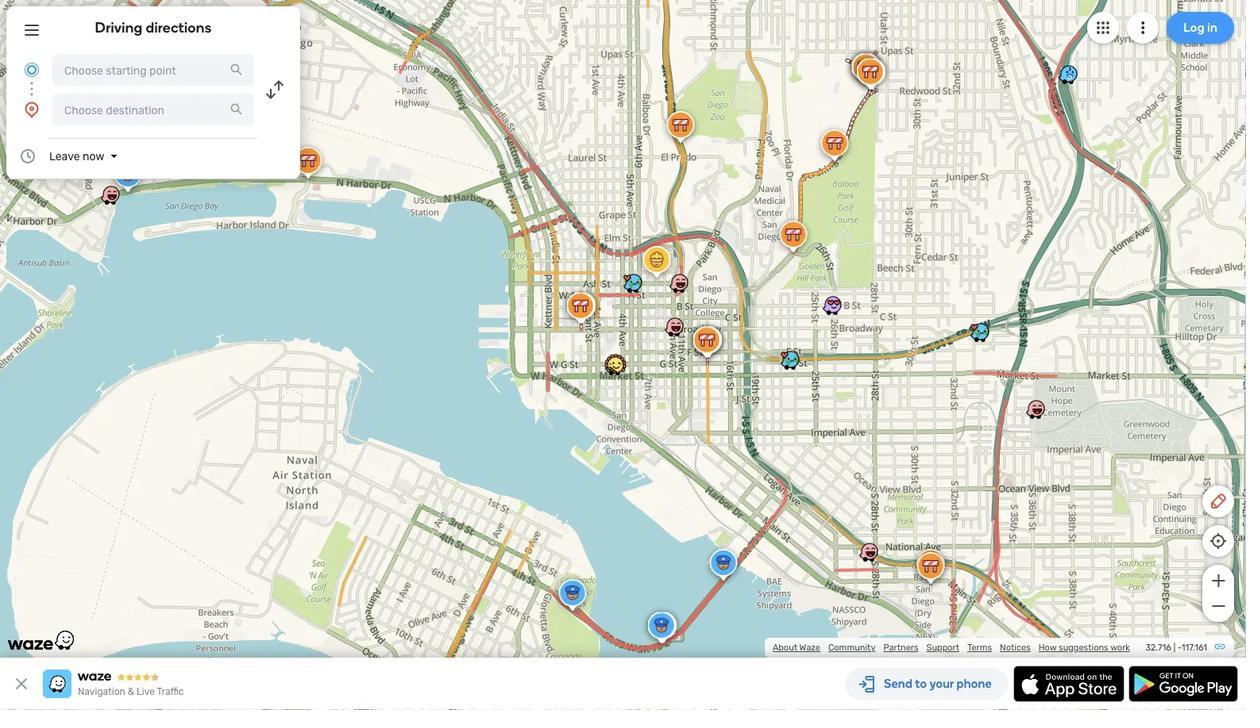 Task type: vqa. For each thing, say whether or not it's contained in the screenshot.
"Leave now"
yes



Task type: locate. For each thing, give the bounding box(es) containing it.
traffic
[[157, 687, 184, 698]]

about
[[773, 643, 798, 654]]

notices link
[[1000, 643, 1031, 654]]

work
[[1111, 643, 1130, 654]]

zoom in image
[[1209, 572, 1228, 591]]

suggestions
[[1059, 643, 1109, 654]]

leave now
[[49, 150, 104, 163]]

driving
[[95, 19, 143, 36]]

pencil image
[[1209, 493, 1228, 512]]

about waze community partners support terms notices how suggestions work
[[773, 643, 1130, 654]]

support
[[927, 643, 960, 654]]

zoom out image
[[1209, 597, 1228, 616]]

notices
[[1000, 643, 1031, 654]]

-
[[1178, 643, 1182, 654]]

x image
[[12, 675, 31, 694]]

32.716 | -117.161
[[1146, 643, 1207, 654]]

current location image
[[22, 60, 41, 79]]

117.161
[[1182, 643, 1207, 654]]

how
[[1039, 643, 1057, 654]]

link image
[[1214, 641, 1226, 654]]

location image
[[22, 100, 41, 119]]

terms
[[968, 643, 992, 654]]

about waze link
[[773, 643, 821, 654]]

now
[[83, 150, 104, 163]]

community
[[828, 643, 876, 654]]



Task type: describe. For each thing, give the bounding box(es) containing it.
32.716
[[1146, 643, 1172, 654]]

community link
[[828, 643, 876, 654]]

clock image
[[18, 147, 37, 166]]

partners link
[[884, 643, 919, 654]]

Choose starting point text field
[[52, 54, 254, 86]]

navigation & live traffic
[[78, 687, 184, 698]]

live
[[137, 687, 155, 698]]

waze
[[800, 643, 821, 654]]

&
[[128, 687, 134, 698]]

leave
[[49, 150, 80, 163]]

support link
[[927, 643, 960, 654]]

navigation
[[78, 687, 125, 698]]

terms link
[[968, 643, 992, 654]]

partners
[[884, 643, 919, 654]]

how suggestions work link
[[1039, 643, 1130, 654]]

Choose destination text field
[[52, 94, 254, 126]]

driving directions
[[95, 19, 212, 36]]

|
[[1174, 643, 1176, 654]]

directions
[[146, 19, 212, 36]]



